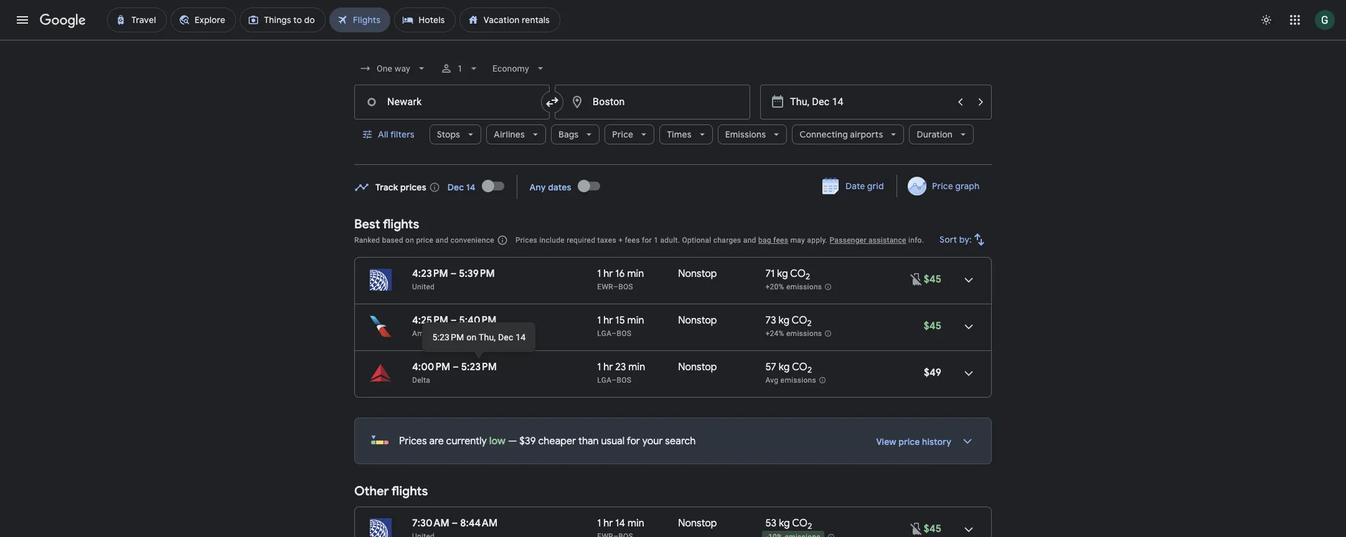 Task type: describe. For each thing, give the bounding box(es) containing it.
any
[[530, 182, 546, 193]]

– inside 1 hr 15 min lga – bos
[[612, 329, 617, 338]]

1 for 1 hr 16 min ewr – bos
[[597, 268, 601, 280]]

+24% emissions
[[766, 330, 822, 338]]

14 inside find the best price region
[[466, 182, 475, 193]]

united
[[412, 283, 435, 291]]

5:23 pm on thu,
[[432, 333, 496, 342]]

emissions
[[725, 129, 766, 140]]

connecting
[[800, 129, 848, 140]]

history
[[922, 436, 951, 448]]

all
[[378, 129, 388, 140]]

Arrival time: 8:44 AM. text field
[[460, 517, 498, 530]]

kg for 53
[[779, 517, 790, 530]]

14 for 5:23 pm on thu,
[[516, 333, 526, 342]]

graph
[[955, 181, 979, 192]]

this price for this flight doesn't include overhead bin access. if you need a carry-on bag, use the bags filter to update prices. image
[[909, 521, 924, 536]]

2 $45 from the top
[[924, 320, 941, 333]]

2 fees from the left
[[773, 236, 788, 245]]

53 kg co 2
[[766, 517, 812, 532]]

by:
[[959, 234, 972, 245]]

sort
[[940, 234, 957, 245]]

2 for 73
[[807, 318, 812, 329]]

duration
[[917, 129, 953, 140]]

change appearance image
[[1252, 5, 1281, 35]]

times
[[667, 129, 692, 140]]

co for 53
[[792, 517, 808, 530]]

taxes
[[597, 236, 616, 245]]

american
[[412, 329, 446, 338]]

2 and from the left
[[743, 236, 756, 245]]

45 US dollars text field
[[924, 523, 941, 535]]

ranked based on price and convenience
[[354, 236, 494, 245]]

—
[[508, 435, 517, 448]]

5:40 pm
[[459, 314, 497, 327]]

4:25 pm
[[412, 314, 448, 327]]

price button
[[605, 120, 655, 149]]

bos for 15
[[617, 329, 632, 338]]

Arrival time: 5:39 PM. text field
[[459, 268, 495, 280]]

2 for 53
[[808, 521, 812, 532]]

ewr
[[597, 283, 613, 291]]

Departure text field
[[790, 85, 950, 119]]

ranked
[[354, 236, 380, 245]]

are
[[429, 435, 444, 448]]

other
[[354, 484, 389, 499]]

prices are currently low — $39 cheaper than usual for your search
[[399, 435, 696, 448]]

1 button
[[435, 54, 485, 83]]

connecting airports button
[[792, 120, 904, 149]]

2 45 us dollars text field from the top
[[924, 320, 941, 333]]

Arrival time: 5:23 PM. text field
[[461, 361, 497, 374]]

leaves laguardia airport at 4:00 pm on thursday, december 14 and arrives at boston logan international airport at 5:23 pm on thursday, december 14. element
[[412, 361, 497, 374]]

7:30 am – 8:44 am
[[412, 517, 498, 530]]

1 hr 16 min ewr – bos
[[597, 268, 644, 291]]

14 for 1
[[615, 517, 625, 530]]

grid
[[867, 181, 884, 192]]

4:25 pm – 5:40 pm american
[[412, 314, 497, 338]]

71
[[766, 268, 775, 280]]

bag fees button
[[758, 236, 788, 245]]

leaves laguardia airport at 4:25 pm on thursday, december 14 and arrives at boston logan international airport at 5:40 pm on thursday, december 14. element
[[412, 314, 497, 327]]

min for 1 hr 23 min
[[628, 361, 645, 374]]

date
[[846, 181, 865, 192]]

4:00 pm – 5:23 pm delta
[[412, 361, 497, 385]]

nonstop flight. element for 1 hr 15 min
[[678, 314, 717, 329]]

connecting airports
[[800, 129, 883, 140]]

this price for this flight doesn't include overhead bin access. if you need a carry-on bag, use the bags filter to update prices. image
[[909, 272, 924, 287]]

lga for 1 hr 23 min
[[597, 376, 612, 385]]

view
[[876, 436, 896, 448]]

loading results progress bar
[[0, 40, 1346, 42]]

include
[[539, 236, 565, 245]]

find the best price region
[[354, 171, 992, 207]]

passenger
[[830, 236, 867, 245]]

view price history image
[[953, 427, 983, 456]]

min for 1 hr 15 min
[[627, 314, 644, 327]]

1 and from the left
[[436, 236, 449, 245]]

assistance
[[869, 236, 906, 245]]

main content containing best flights
[[354, 171, 992, 537]]

nonstop for 1 hr 16 min
[[678, 268, 717, 280]]

bag
[[758, 236, 771, 245]]

prices include required taxes + fees for 1 adult. optional charges and bag fees may apply. passenger assistance
[[515, 236, 906, 245]]

prices for prices include required taxes + fees for 1 adult. optional charges and bag fees may apply. passenger assistance
[[515, 236, 537, 245]]

4:23 pm – 5:39 pm united
[[412, 268, 495, 291]]

bos for 23
[[617, 376, 632, 385]]

0 vertical spatial for
[[642, 236, 652, 245]]

flight details. leaves newark liberty international airport at 4:23 pm on thursday, december 14 and arrives at boston logan international airport at 5:39 pm on thursday, december 14. image
[[954, 265, 984, 295]]

apply.
[[807, 236, 828, 245]]

leaves newark liberty international airport at 7:30 am on thursday, december 14 and arrives at boston logan international airport at 8:44 am on thursday, december 14. element
[[412, 517, 498, 530]]

min inside total duration 1 hr 14 min. "element"
[[628, 517, 644, 530]]

cheaper
[[538, 435, 576, 448]]

dates
[[548, 182, 571, 193]]

optional
[[682, 236, 711, 245]]

73
[[766, 314, 776, 327]]

+20%
[[766, 283, 784, 292]]

your
[[642, 435, 663, 448]]

Departure time: 4:23 PM. text field
[[412, 268, 448, 280]]

date grid
[[846, 181, 884, 192]]

lga for 1 hr 15 min
[[597, 329, 612, 338]]

co for 57
[[792, 361, 808, 374]]

all filters button
[[354, 120, 424, 149]]

airports
[[850, 129, 883, 140]]

bags
[[559, 129, 579, 140]]

avg
[[766, 376, 779, 385]]

1 horizontal spatial price
[[899, 436, 920, 448]]

1 45 us dollars text field from the top
[[924, 273, 941, 286]]

total duration 1 hr 23 min. element
[[597, 361, 678, 375]]

1 hr 23 min lga – bos
[[597, 361, 645, 385]]

usual
[[601, 435, 625, 448]]

currently
[[446, 435, 487, 448]]

all filters
[[378, 129, 414, 140]]

5:39 pm
[[459, 268, 495, 280]]

stops
[[437, 129, 460, 140]]

best flights
[[354, 217, 419, 232]]

hr for 14
[[604, 517, 613, 530]]

emissions for 71
[[786, 283, 822, 292]]

emissions button
[[718, 120, 787, 149]]

flights for best flights
[[383, 217, 419, 232]]

$45 for 71
[[924, 273, 941, 286]]

8:44 am
[[460, 517, 498, 530]]

– inside 4:23 pm – 5:39 pm united
[[450, 268, 457, 280]]

53
[[766, 517, 777, 530]]

kg for 57
[[779, 361, 790, 374]]



Task type: locate. For each thing, give the bounding box(es) containing it.
none search field containing all filters
[[354, 54, 992, 165]]

5:23 pm on thu, dec 14
[[432, 333, 526, 342]]

price graph button
[[900, 175, 989, 197]]

+24%
[[766, 330, 784, 338]]

prices left are
[[399, 435, 427, 448]]

flights for other flights
[[392, 484, 428, 499]]

1 inside 1 hr 16 min ewr – bos
[[597, 268, 601, 280]]

1 vertical spatial price
[[932, 181, 953, 192]]

$45 for 53
[[924, 523, 941, 535]]

– up 5:23 pm on thu,
[[451, 314, 457, 327]]

3 nonstop flight. element from the top
[[678, 361, 717, 375]]

price right bags "popup button"
[[612, 129, 633, 140]]

co inside 57 kg co 2
[[792, 361, 808, 374]]

0 horizontal spatial and
[[436, 236, 449, 245]]

1 horizontal spatial fees
[[773, 236, 788, 245]]

0 horizontal spatial for
[[627, 435, 640, 448]]

Departure time: 7:30 AM. text field
[[412, 517, 449, 530]]

1
[[458, 64, 463, 73], [654, 236, 658, 245], [597, 268, 601, 280], [597, 314, 601, 327], [597, 361, 601, 374], [597, 517, 601, 530]]

2 inside 71 kg co 2
[[806, 272, 810, 282]]

None text field
[[555, 85, 750, 120]]

None search field
[[354, 54, 992, 165]]

price
[[612, 129, 633, 140], [932, 181, 953, 192]]

4 nonstop flight. element from the top
[[678, 517, 717, 532]]

2 nonstop from the top
[[678, 314, 717, 327]]

hr for 16
[[604, 268, 613, 280]]

– down 23
[[612, 376, 617, 385]]

view price history
[[876, 436, 951, 448]]

1 vertical spatial $45
[[924, 320, 941, 333]]

– inside 4:25 pm – 5:40 pm american
[[451, 314, 457, 327]]

co for 71
[[790, 268, 806, 280]]

co inside 71 kg co 2
[[790, 268, 806, 280]]

main menu image
[[15, 12, 30, 27]]

$45
[[924, 273, 941, 286], [924, 320, 941, 333], [924, 523, 941, 535]]

price for price graph
[[932, 181, 953, 192]]

– down the 15
[[612, 329, 617, 338]]

1 vertical spatial bos
[[617, 329, 632, 338]]

main content
[[354, 171, 992, 537]]

57
[[766, 361, 776, 374]]

1 for 1 hr 15 min lga – bos
[[597, 314, 601, 327]]

None text field
[[354, 85, 550, 120]]

flight details. leaves newark liberty international airport at 7:30 am on thursday, december 14 and arrives at boston logan international airport at 8:44 am on thursday, december 14. image
[[954, 515, 984, 537]]

emissions
[[786, 283, 822, 292], [786, 330, 822, 338], [781, 376, 816, 385]]

co for 73
[[792, 314, 807, 327]]

49 US dollars text field
[[924, 367, 941, 379]]

1 vertical spatial emissions
[[786, 330, 822, 338]]

total duration 1 hr 16 min. element
[[597, 268, 678, 282]]

airlines
[[494, 129, 525, 140]]

emissions down 71 kg co 2
[[786, 283, 822, 292]]

2 nonstop flight. element from the top
[[678, 314, 717, 329]]

1 inside 1 hr 23 min lga – bos
[[597, 361, 601, 374]]

– inside 1 hr 23 min lga – bos
[[612, 376, 617, 385]]

2 up 'avg emissions'
[[808, 365, 812, 376]]

sort by: button
[[935, 225, 992, 255]]

2 lga from the top
[[597, 376, 612, 385]]

price inside button
[[932, 181, 953, 192]]

bos down the 15
[[617, 329, 632, 338]]

for left your
[[627, 435, 640, 448]]

kg inside 73 kg co 2
[[779, 314, 790, 327]]

$49
[[924, 367, 941, 379]]

7:30 am
[[412, 517, 449, 530]]

2 horizontal spatial 14
[[615, 517, 625, 530]]

1 $45 from the top
[[924, 273, 941, 286]]

and left convenience
[[436, 236, 449, 245]]

14
[[466, 182, 475, 193], [516, 333, 526, 342], [615, 517, 625, 530]]

2
[[806, 272, 810, 282], [807, 318, 812, 329], [808, 365, 812, 376], [808, 521, 812, 532]]

73 kg co 2
[[766, 314, 812, 329]]

min inside 1 hr 23 min lga – bos
[[628, 361, 645, 374]]

lga down the total duration 1 hr 23 min. element
[[597, 376, 612, 385]]

nonstop for 1 hr 14 min
[[678, 517, 717, 530]]

low
[[489, 435, 506, 448]]

1 horizontal spatial price
[[932, 181, 953, 192]]

1 horizontal spatial dec
[[498, 333, 513, 342]]

bos for 16
[[618, 283, 633, 291]]

other flights
[[354, 484, 428, 499]]

1 for 1
[[458, 64, 463, 73]]

emissions for 57
[[781, 376, 816, 385]]

0 horizontal spatial fees
[[625, 236, 640, 245]]

may
[[790, 236, 805, 245]]

min inside 1 hr 16 min ewr – bos
[[627, 268, 644, 280]]

3 hr from the top
[[604, 361, 613, 374]]

15
[[615, 314, 625, 327]]

2 hr from the top
[[604, 314, 613, 327]]

hr for 15
[[604, 314, 613, 327]]

nonstop for 1 hr 15 min
[[678, 314, 717, 327]]

search
[[665, 435, 696, 448]]

price right on
[[416, 236, 434, 245]]

prices right "learn more about ranking" image
[[515, 236, 537, 245]]

5:23 pm
[[461, 361, 497, 374]]

fees right + on the left top
[[625, 236, 640, 245]]

total duration 1 hr 15 min. element
[[597, 314, 678, 329]]

2 for 57
[[808, 365, 812, 376]]

0 horizontal spatial dec
[[448, 182, 464, 193]]

3 nonstop from the top
[[678, 361, 717, 374]]

hr inside 1 hr 15 min lga – bos
[[604, 314, 613, 327]]

2 right 53
[[808, 521, 812, 532]]

kg inside 57 kg co 2
[[779, 361, 790, 374]]

– down 16
[[613, 283, 618, 291]]

2 up +24% emissions
[[807, 318, 812, 329]]

2 for 71
[[806, 272, 810, 282]]

14 inside "element"
[[615, 517, 625, 530]]

0 vertical spatial price
[[612, 129, 633, 140]]

learn more about tracked prices image
[[429, 182, 440, 193]]

71 kg co 2
[[766, 268, 810, 282]]

fees
[[625, 236, 640, 245], [773, 236, 788, 245]]

– left arrival time: 5:39 pm. text field
[[450, 268, 457, 280]]

track prices
[[375, 182, 426, 193]]

times button
[[660, 120, 713, 149]]

45 US dollars text field
[[924, 273, 941, 286], [924, 320, 941, 333]]

nonstop flight. element
[[678, 268, 717, 282], [678, 314, 717, 329], [678, 361, 717, 375], [678, 517, 717, 532]]

1 hr from the top
[[604, 268, 613, 280]]

kg right "73"
[[779, 314, 790, 327]]

sort by:
[[940, 234, 972, 245]]

fees right bag
[[773, 236, 788, 245]]

min for 1 hr 16 min
[[627, 268, 644, 280]]

0 vertical spatial 45 us dollars text field
[[924, 273, 941, 286]]

1 inside "element"
[[597, 517, 601, 530]]

dec
[[448, 182, 464, 193], [498, 333, 513, 342]]

none text field inside search box
[[555, 85, 750, 120]]

kg for 71
[[777, 268, 788, 280]]

1 fees from the left
[[625, 236, 640, 245]]

1 nonstop from the top
[[678, 268, 717, 280]]

2 up "+20% emissions"
[[806, 272, 810, 282]]

2 vertical spatial 14
[[615, 517, 625, 530]]

price inside popup button
[[612, 129, 633, 140]]

4 nonstop from the top
[[678, 517, 717, 530]]

co inside the 53 kg co 2
[[792, 517, 808, 530]]

flight details. leaves laguardia airport at 4:25 pm on thursday, december 14 and arrives at boston logan international airport at 5:40 pm on thursday, december 14. image
[[954, 312, 984, 342]]

flights right the other
[[392, 484, 428, 499]]

prices for prices are currently low — $39 cheaper than usual for your search
[[399, 435, 427, 448]]

16
[[615, 268, 625, 280]]

bos
[[618, 283, 633, 291], [617, 329, 632, 338], [617, 376, 632, 385]]

+20% emissions
[[766, 283, 822, 292]]

price for price
[[612, 129, 633, 140]]

nonstop flight. element for 1 hr 16 min
[[678, 268, 717, 282]]

kg right 71
[[777, 268, 788, 280]]

4:23 pm
[[412, 268, 448, 280]]

hr inside total duration 1 hr 14 min. "element"
[[604, 517, 613, 530]]

bos inside 1 hr 23 min lga – bos
[[617, 376, 632, 385]]

2 vertical spatial $45
[[924, 523, 941, 535]]

0 vertical spatial 14
[[466, 182, 475, 193]]

1 inside popup button
[[458, 64, 463, 73]]

bags button
[[551, 120, 600, 149]]

bos inside 1 hr 15 min lga – bos
[[617, 329, 632, 338]]

kg inside the 53 kg co 2
[[779, 517, 790, 530]]

bos down 16
[[618, 283, 633, 291]]

price right view
[[899, 436, 920, 448]]

passenger assistance button
[[830, 236, 906, 245]]

swap origin and destination. image
[[545, 95, 560, 110]]

2 vertical spatial bos
[[617, 376, 632, 385]]

prices
[[400, 182, 426, 193]]

kg
[[777, 268, 788, 280], [779, 314, 790, 327], [779, 361, 790, 374], [779, 517, 790, 530]]

best
[[354, 217, 380, 232]]

price left graph
[[932, 181, 953, 192]]

required
[[567, 236, 595, 245]]

1 lga from the top
[[597, 329, 612, 338]]

duration button
[[909, 120, 974, 149]]

0 vertical spatial $45
[[924, 273, 941, 286]]

1 vertical spatial dec
[[498, 333, 513, 342]]

$45 left the flight details. leaves newark liberty international airport at 7:30 am on thursday, december 14 and arrives at boston logan international airport at 8:44 am on thursday, december 14. icon
[[924, 523, 941, 535]]

1 horizontal spatial prices
[[515, 236, 537, 245]]

hr inside 1 hr 16 min ewr – bos
[[604, 268, 613, 280]]

and left bag
[[743, 236, 756, 245]]

0 vertical spatial price
[[416, 236, 434, 245]]

$45 left flight details. leaves newark liberty international airport at 4:23 pm on thursday, december 14 and arrives at boston logan international airport at 5:39 pm on thursday, december 14. icon
[[924, 273, 941, 286]]

None field
[[354, 57, 433, 80], [487, 57, 551, 80], [354, 57, 433, 80], [487, 57, 551, 80]]

co inside 73 kg co 2
[[792, 314, 807, 327]]

2 inside the 53 kg co 2
[[808, 521, 812, 532]]

bos down 23
[[617, 376, 632, 385]]

1 horizontal spatial 14
[[516, 333, 526, 342]]

3 $45 from the top
[[924, 523, 941, 535]]

nonstop for 1 hr 23 min
[[678, 361, 717, 374]]

min inside 1 hr 15 min lga – bos
[[627, 314, 644, 327]]

kg for 73
[[779, 314, 790, 327]]

1 vertical spatial price
[[899, 436, 920, 448]]

1 vertical spatial lga
[[597, 376, 612, 385]]

total duration 1 hr 14 min. element
[[597, 517, 678, 532]]

2 vertical spatial emissions
[[781, 376, 816, 385]]

emissions down 73 kg co 2
[[786, 330, 822, 338]]

delta
[[412, 376, 430, 385]]

0 horizontal spatial price
[[612, 129, 633, 140]]

1 for 1 hr 23 min lga – bos
[[597, 361, 601, 374]]

co right 53
[[792, 517, 808, 530]]

date grid button
[[813, 175, 894, 197]]

learn more about ranking image
[[497, 235, 508, 246]]

$39
[[519, 435, 536, 448]]

Departure time: 4:25 PM. text field
[[412, 314, 448, 327]]

for left 'adult.'
[[642, 236, 652, 245]]

1 for 1 hr 14 min
[[597, 517, 601, 530]]

1 vertical spatial 14
[[516, 333, 526, 342]]

co up +24% emissions
[[792, 314, 807, 327]]

0 vertical spatial bos
[[618, 283, 633, 291]]

0 horizontal spatial 14
[[466, 182, 475, 193]]

– inside 4:00 pm – 5:23 pm delta
[[453, 361, 459, 374]]

kg inside 71 kg co 2
[[777, 268, 788, 280]]

kg right 53
[[779, 517, 790, 530]]

adult.
[[660, 236, 680, 245]]

lga down total duration 1 hr 15 min. element
[[597, 329, 612, 338]]

prices
[[515, 236, 537, 245], [399, 435, 427, 448]]

1 hr 15 min lga – bos
[[597, 314, 644, 338]]

track
[[375, 182, 398, 193]]

dec 14
[[448, 182, 475, 193]]

and
[[436, 236, 449, 245], [743, 236, 756, 245]]

nonstop flight. element for 1 hr 14 min
[[678, 517, 717, 532]]

– inside 1 hr 16 min ewr – bos
[[613, 283, 618, 291]]

price
[[416, 236, 434, 245], [899, 436, 920, 448]]

hr inside 1 hr 23 min lga – bos
[[604, 361, 613, 374]]

flight details. leaves laguardia airport at 4:00 pm on thursday, december 14 and arrives at boston logan international airport at 5:23 pm on thursday, december 14. image
[[954, 359, 984, 389]]

Arrival time: 5:40 PM. text field
[[459, 314, 497, 327]]

2 inside 57 kg co 2
[[808, 365, 812, 376]]

57 kg co 2
[[766, 361, 812, 376]]

1 inside 1 hr 15 min lga – bos
[[597, 314, 601, 327]]

1 hr 14 min
[[597, 517, 644, 530]]

charges
[[713, 236, 741, 245]]

0 horizontal spatial prices
[[399, 435, 427, 448]]

nonstop flight. element for 1 hr 23 min
[[678, 361, 717, 375]]

flights up the based
[[383, 217, 419, 232]]

on
[[405, 236, 414, 245]]

emissions down 57 kg co 2
[[781, 376, 816, 385]]

Departure time: 4:00 PM. text field
[[412, 361, 450, 374]]

0 vertical spatial dec
[[448, 182, 464, 193]]

co up "+20% emissions"
[[790, 268, 806, 280]]

1 vertical spatial 45 us dollars text field
[[924, 320, 941, 333]]

any dates
[[530, 182, 571, 193]]

lga inside 1 hr 23 min lga – bos
[[597, 376, 612, 385]]

kg right 57
[[779, 361, 790, 374]]

stops button
[[429, 120, 481, 149]]

– left 5:23 pm
[[453, 361, 459, 374]]

45 us dollars text field left the flight details. leaves laguardia airport at 4:25 pm on thursday, december 14 and arrives at boston logan international airport at 5:40 pm on thursday, december 14. image at the bottom right
[[924, 320, 941, 333]]

dec inside find the best price region
[[448, 182, 464, 193]]

0 horizontal spatial price
[[416, 236, 434, 245]]

than
[[578, 435, 599, 448]]

avg emissions
[[766, 376, 816, 385]]

2 inside 73 kg co 2
[[807, 318, 812, 329]]

price graph
[[932, 181, 979, 192]]

4 hr from the top
[[604, 517, 613, 530]]

hr for 23
[[604, 361, 613, 374]]

leaves newark liberty international airport at 4:23 pm on thursday, december 14 and arrives at boston logan international airport at 5:39 pm on thursday, december 14. element
[[412, 268, 495, 280]]

+
[[618, 236, 623, 245]]

lga inside 1 hr 15 min lga – bos
[[597, 329, 612, 338]]

convenience
[[451, 236, 494, 245]]

0 vertical spatial emissions
[[786, 283, 822, 292]]

45 us dollars text field left flight details. leaves newark liberty international airport at 4:23 pm on thursday, december 14 and arrives at boston logan international airport at 5:39 pm on thursday, december 14. icon
[[924, 273, 941, 286]]

1 nonstop flight. element from the top
[[678, 268, 717, 282]]

1 vertical spatial prices
[[399, 435, 427, 448]]

min
[[627, 268, 644, 280], [627, 314, 644, 327], [628, 361, 645, 374], [628, 517, 644, 530]]

1 vertical spatial flights
[[392, 484, 428, 499]]

$45 left the flight details. leaves laguardia airport at 4:25 pm on thursday, december 14 and arrives at boston logan international airport at 5:40 pm on thursday, december 14. image at the bottom right
[[924, 320, 941, 333]]

1 vertical spatial for
[[627, 435, 640, 448]]

1 horizontal spatial for
[[642, 236, 652, 245]]

bos inside 1 hr 16 min ewr – bos
[[618, 283, 633, 291]]

– right departure time: 7:30 am. text box
[[452, 517, 458, 530]]

0 vertical spatial lga
[[597, 329, 612, 338]]

1 horizontal spatial and
[[743, 236, 756, 245]]

co up 'avg emissions'
[[792, 361, 808, 374]]

0 vertical spatial flights
[[383, 217, 419, 232]]

0 vertical spatial prices
[[515, 236, 537, 245]]

emissions for 73
[[786, 330, 822, 338]]



Task type: vqa. For each thing, say whether or not it's contained in the screenshot.
currently
yes



